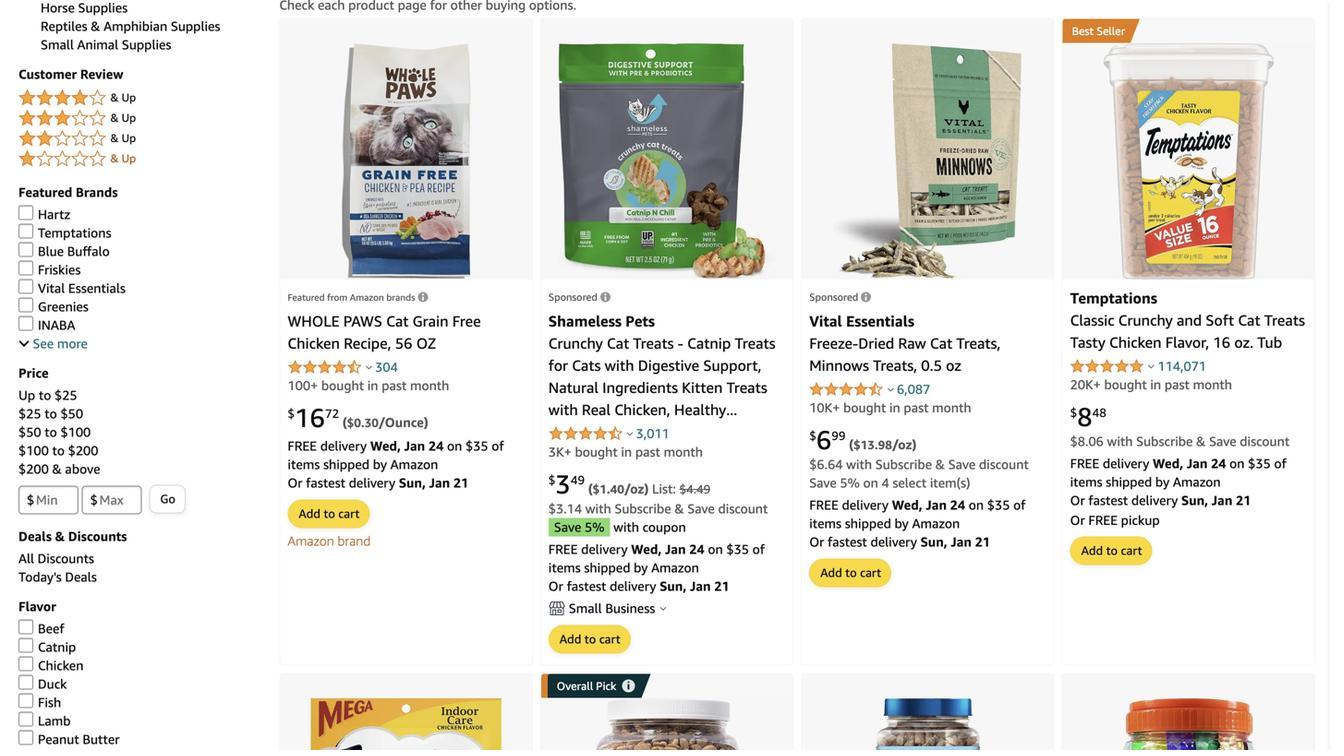 Task type: locate. For each thing, give the bounding box(es) containing it.
24 down $8.06 with subscribe & save discount
[[1211, 456, 1226, 471]]

jan
[[404, 439, 425, 454], [1187, 456, 1208, 471], [429, 475, 450, 491], [1212, 493, 1233, 508], [926, 498, 947, 513], [951, 535, 972, 550], [665, 542, 686, 557], [690, 579, 711, 594]]

16 left the "oz."
[[1213, 334, 1230, 351]]

1 horizontal spatial treats,
[[956, 335, 1001, 352]]

wed, down the coupon
[[631, 542, 662, 557]]

1 vertical spatial discounts
[[38, 551, 94, 567]]

beef
[[38, 622, 64, 637]]

chicken
[[1109, 334, 1162, 351], [288, 335, 340, 352], [38, 659, 84, 674]]

checkbox image inside the hartz link
[[18, 205, 33, 220]]

hartz
[[38, 207, 70, 222]]

essentials inside "vital essentials freeze-dried raw cat treats, minnows treats, 0.5 oz"
[[846, 312, 914, 330]]

blue buffalo link
[[18, 242, 110, 259]]

0 vertical spatial (
[[342, 415, 347, 430]]

1 horizontal spatial temptations
[[1070, 289, 1157, 307]]

$50
[[60, 406, 83, 422], [18, 425, 41, 440]]

2 sponsored button from the left
[[809, 291, 871, 303]]

0 vertical spatial -
[[678, 335, 683, 352]]

$100 up $100 to $200 link
[[60, 425, 91, 440]]

essentials for vital essentials freeze-dried raw cat treats, minnows treats, 0.5 oz
[[846, 312, 914, 330]]

sponsored button for 3
[[548, 291, 610, 303]]

up inside 2 stars & up element
[[122, 132, 136, 145]]

( for 16
[[342, 415, 347, 430]]

1 horizontal spatial sponsored button
[[809, 291, 871, 303]]

add to cart button for 100+
[[289, 501, 369, 528]]

fastest up small business
[[567, 579, 606, 594]]

& inside $ 6 99 ( $13.98 /oz) $6.64 with subscribe & save discount save 5% on 4 select item(s)
[[935, 457, 945, 472]]

0.5
[[921, 357, 942, 374]]

5% inside '$ 3 49 ( $1.40 /oz) list: $4.49 $3.14 with subscribe & save discount save 5% with coupon'
[[585, 520, 604, 535]]

1 vertical spatial (
[[849, 437, 854, 452]]

cat up the "oz."
[[1238, 312, 1260, 329]]

amazon for 3k+ bought in past month's free delivery wed, jan 24 on $35 of items shipped by amazon element
[[651, 560, 699, 576]]

& up
[[111, 91, 136, 104], [111, 111, 136, 124], [111, 132, 136, 145], [111, 152, 136, 165]]

$ inside $ 16 72 ( $0.30 /ounce)
[[288, 407, 295, 421]]

vital inside "vital essentials freeze-dried raw cat treats, minnows treats, 0.5 oz"
[[809, 312, 842, 330]]

1 vertical spatial 5%
[[585, 520, 604, 535]]

featured for featured from amazon brands
[[288, 292, 325, 303]]

24 down 'item(s)'
[[950, 498, 965, 513]]

flavored
[[548, 423, 606, 441]]

with up ingredients
[[605, 357, 634, 374]]

fastest up amazon brand
[[306, 475, 345, 491]]

$25 to $50 link
[[18, 406, 83, 422]]

pk
[[600, 445, 617, 463]]

month down oz
[[410, 378, 449, 393]]

& down $100 to $200 link
[[52, 462, 62, 477]]

inaba churu cat treats, grain-free, lickable, squeezable creamy purée cat treat/topper with vitamin e & taurine, 0.5 ounce... image
[[1120, 699, 1257, 751]]

cat inside temptations classic crunchy and soft cat treats tasty chicken flavor, 16 oz. tub
[[1238, 312, 1260, 329]]

sponsored
[[548, 291, 597, 303], [809, 291, 858, 303]]

& inside up to $25 $25 to $50 $50 to $100 $100 to $200 $200 & above
[[52, 462, 62, 477]]

0 vertical spatial small
[[41, 37, 74, 52]]

0 horizontal spatial $25
[[18, 406, 41, 422]]

or for 10k+ bought in past month
[[809, 535, 824, 550]]

0 vertical spatial 16
[[1213, 334, 1230, 351]]

inaba
[[38, 318, 75, 333]]

4 & up from the top
[[111, 152, 136, 165]]

$ inside $ 6 99 ( $13.98 /oz) $6.64 with subscribe & save discount save 5% on 4 select item(s)
[[809, 429, 816, 443]]

& up for second & up "link" from the bottom
[[111, 132, 136, 145]]

overall pick
[[557, 680, 616, 693]]

1 checkbox image from the top
[[18, 205, 33, 220]]

$ left 48
[[1070, 406, 1077, 420]]

real
[[582, 401, 611, 419]]

( right 99 on the bottom right of page
[[849, 437, 854, 452]]

$200
[[68, 443, 98, 459], [18, 462, 49, 477]]

sponsored ad - vital essentials freeze-dried raw cat treats, minnows treats, 0.5 oz image
[[834, 43, 1021, 280]]

$8.06
[[1070, 434, 1104, 449]]

popover image
[[627, 432, 633, 436]]

best seller group
[[1063, 19, 1131, 43]]

small left the business
[[569, 601, 602, 616]]

temptations up blue buffalo
[[38, 225, 111, 241]]

0 vertical spatial vital
[[38, 281, 65, 296]]

wed, for 10k+ bought in past month
[[892, 498, 923, 513]]

$
[[1070, 406, 1077, 420], [288, 407, 295, 421], [809, 429, 816, 443], [548, 473, 556, 488], [27, 493, 34, 508], [90, 493, 98, 508]]

1 vertical spatial temptations
[[1070, 289, 1157, 307]]

checkbox image
[[18, 279, 33, 294], [18, 298, 33, 313], [18, 639, 33, 653], [18, 694, 33, 709], [18, 713, 33, 727], [18, 731, 33, 746]]

& up for 2nd & up "link"
[[111, 111, 136, 124]]

1 vertical spatial treats,
[[873, 357, 917, 374]]

5 checkbox image from the top
[[18, 713, 33, 727]]

2 & up from the top
[[111, 111, 136, 124]]

1 vertical spatial 16
[[295, 403, 325, 433]]

wed, down /ounce)
[[370, 439, 401, 454]]

0 vertical spatial supplies
[[171, 18, 220, 34]]

24 down 100+ bought in past month on the bottom
[[428, 439, 444, 454]]

shipped for 100+ bought in past month
[[323, 457, 370, 472]]

deals up all
[[18, 529, 52, 544]]

or down "$3.14"
[[548, 579, 563, 594]]

with
[[605, 357, 634, 374], [548, 401, 578, 419], [1107, 434, 1133, 449], [846, 457, 872, 472], [585, 501, 611, 517], [613, 520, 639, 535]]

checkbox image inside fish link
[[18, 694, 33, 709]]

$50 to $100 link
[[18, 425, 91, 440]]

$ inside $ 8 48
[[1070, 406, 1077, 420]]

1 horizontal spatial popover image
[[887, 387, 894, 392]]

checkbox image
[[18, 205, 33, 220], [18, 224, 33, 239], [18, 242, 33, 257], [18, 261, 33, 276], [18, 316, 33, 331], [18, 620, 33, 635], [18, 657, 33, 672], [18, 676, 33, 690]]

treats, down raw
[[873, 357, 917, 374]]

sponsored up freeze-
[[809, 291, 858, 303]]

1 horizontal spatial 16
[[1213, 334, 1230, 351]]

1 horizontal spatial discount
[[979, 457, 1029, 472]]

checkbox image inside greenies link
[[18, 298, 33, 313]]

blue buffalo bursts crunchy cat treats, chicken 12-oz tub image
[[875, 699, 980, 751]]

list:
[[652, 481, 676, 497]]

checkbox image inside friskies link
[[18, 261, 33, 276]]

0 horizontal spatial $200
[[18, 462, 49, 477]]

$35
[[466, 439, 488, 454], [1248, 456, 1271, 471], [987, 498, 1010, 513], [726, 542, 749, 557]]

Max text field
[[82, 486, 142, 515]]

1 vertical spatial small
[[569, 601, 602, 616]]

inaba link
[[18, 316, 75, 333]]

( right 49
[[588, 481, 593, 497]]

add to cart button for 20k+
[[1071, 538, 1151, 565]]

1 horizontal spatial chicken
[[288, 335, 340, 352]]

more
[[57, 336, 88, 351]]

0 horizontal spatial 16
[[295, 403, 325, 433]]

1 vertical spatial supplies
[[122, 37, 171, 52]]

1 horizontal spatial /oz)
[[892, 437, 917, 452]]

treats,
[[956, 335, 1001, 352], [873, 357, 917, 374]]

& up link up 2 stars & up element
[[18, 87, 261, 109]]

$4.49
[[679, 482, 710, 497]]

in for 8
[[1150, 377, 1161, 392]]

1 horizontal spatial deals
[[65, 570, 97, 585]]

checkbox image inside the 'catnip' link
[[18, 639, 33, 653]]

checkbox image down the flavor
[[18, 620, 33, 635]]

popover image for 6
[[887, 387, 894, 392]]

checkbox image inside duck link
[[18, 676, 33, 690]]

1 sponsored from the left
[[548, 291, 597, 303]]

0 vertical spatial subscribe
[[1136, 434, 1193, 449]]

free down 100+
[[288, 439, 317, 454]]

$100
[[60, 425, 91, 440], [18, 443, 49, 459]]

subscribe up select
[[875, 457, 932, 472]]

chicken link
[[18, 657, 84, 674]]

1 vertical spatial deals
[[65, 570, 97, 585]]

checkbox image for catnip
[[18, 639, 33, 653]]

7 checkbox image from the top
[[18, 657, 33, 672]]

add to cart for 10k+
[[820, 566, 881, 580]]

$ down 100+
[[288, 407, 295, 421]]

shameless pets crunchy cat treats - catnip treats for cats with digestive support, natural ingredients kitten treats with real chicken, healthy flavored feline snacks - catnip n chill, 1-pk
[[548, 312, 775, 463]]

extender expand image
[[19, 337, 29, 347]]

shipped down $0.30
[[323, 457, 370, 472]]

1 vertical spatial vital
[[809, 312, 842, 330]]

to
[[39, 388, 51, 403], [45, 406, 57, 422], [45, 425, 57, 440], [52, 443, 65, 459], [324, 507, 335, 521], [1106, 544, 1118, 559], [845, 566, 857, 580], [584, 632, 596, 647]]

0 vertical spatial 5%
[[840, 475, 860, 491]]

1 horizontal spatial 5%
[[840, 475, 860, 491]]

4 checkbox image from the top
[[18, 694, 33, 709]]

( inside '$ 3 49 ( $1.40 /oz) list: $4.49 $3.14 with subscribe & save discount save 5% with coupon'
[[588, 481, 593, 497]]

21 for 3k+ bought in past month
[[714, 579, 729, 594]]

1 vertical spatial crunchy
[[548, 335, 603, 352]]

1 horizontal spatial essentials
[[846, 312, 914, 330]]

free delivery wed, jan 24 on $35 of items shipped by amazon element down the coupon
[[548, 542, 765, 576]]

featured inside featured from amazon brands button
[[288, 292, 325, 303]]

6 checkbox image from the top
[[18, 731, 33, 746]]

2 checkbox image from the top
[[18, 298, 33, 313]]

& up inside 1 star & up element
[[111, 152, 136, 165]]

& up link
[[18, 87, 261, 109], [18, 108, 261, 130], [18, 128, 261, 150], [18, 148, 261, 170]]

0 horizontal spatial $100
[[18, 443, 49, 459]]

cat up 56
[[386, 312, 409, 330]]

0 horizontal spatial crunchy
[[548, 335, 603, 352]]

0 horizontal spatial popover image
[[366, 365, 372, 370]]

add
[[299, 507, 320, 521], [1081, 544, 1103, 559], [820, 566, 842, 580], [560, 632, 581, 647]]

with left the coupon
[[613, 520, 639, 535]]

$35 for 3k+ bought in past month
[[726, 542, 749, 557]]

add to cart button
[[289, 501, 369, 528], [1071, 538, 1151, 565], [810, 560, 891, 587], [549, 626, 630, 653]]

24 for 100+ bought in past month
[[428, 439, 444, 454]]

subscribe up the coupon
[[615, 501, 671, 517]]

checkbox image inside chicken link
[[18, 657, 33, 672]]

1 vertical spatial $100
[[18, 443, 49, 459]]

& up inside 2 stars & up element
[[111, 132, 136, 145]]

6
[[816, 425, 832, 456]]

treats up tub
[[1264, 312, 1305, 329]]

3 stars & up element
[[18, 108, 261, 130]]

crunchy for for
[[548, 335, 603, 352]]

1 checkbox image from the top
[[18, 279, 33, 294]]

best seller
[[1072, 24, 1125, 37]]

discount inside '$ 3 49 ( $1.40 /oz) list: $4.49 $3.14 with subscribe & save discount save 5% with coupon'
[[718, 501, 768, 517]]

$200 down $100 to $200 link
[[18, 462, 49, 477]]

month down 114,071
[[1193, 377, 1232, 392]]

amazon for free delivery wed, jan 24 on $35 of items shipped by amazon element related to 100+ bought in past month
[[390, 457, 438, 472]]

catnip up chicken link on the bottom left
[[38, 640, 76, 655]]

1 vertical spatial subscribe
[[875, 457, 932, 472]]

6 checkbox image from the top
[[18, 620, 33, 635]]

2 checkbox image from the top
[[18, 224, 33, 239]]

on
[[447, 439, 462, 454], [1230, 456, 1245, 471], [863, 475, 878, 491], [969, 498, 984, 513], [708, 542, 723, 557]]

on $35 of items shipped by amazon down the coupon
[[548, 542, 765, 576]]

sun,
[[399, 475, 426, 491], [1181, 493, 1208, 508], [921, 535, 947, 550], [660, 579, 687, 594]]

or fastest delivery sun, jan 21 element for 3k+ bought in past month
[[548, 579, 729, 594]]

1 horizontal spatial $25
[[54, 388, 77, 403]]

checkbox image up duck link
[[18, 657, 33, 672]]

1 & up from the top
[[111, 91, 136, 104]]

up inside 4 stars & up element
[[122, 91, 136, 104]]

free delivery wed, jan 24 on $35 of items shipped by amazon element down select
[[809, 498, 1026, 531]]

2 vertical spatial (
[[588, 481, 593, 497]]

cat
[[1238, 312, 1260, 329], [386, 312, 409, 330], [607, 335, 629, 352], [930, 335, 952, 352]]

( inside $ 6 99 ( $13.98 /oz) $6.64 with subscribe & save discount save 5% on 4 select item(s)
[[849, 437, 854, 452]]

0 horizontal spatial featured
[[18, 185, 72, 200]]

checkbox image for lamb
[[18, 713, 33, 727]]

up down price
[[18, 388, 35, 403]]

2 vertical spatial subscribe
[[615, 501, 671, 517]]

deals & discounts all discounts today's deals
[[18, 529, 127, 585]]

0 horizontal spatial sponsored button
[[548, 291, 610, 303]]

fastest
[[306, 475, 345, 491], [1088, 493, 1128, 508], [828, 535, 867, 550], [567, 579, 606, 594]]

4 checkbox image from the top
[[18, 261, 33, 276]]

free delivery wed, jan 24 on $35 of items shipped by amazon element
[[288, 439, 504, 472], [1070, 456, 1286, 490], [809, 498, 1026, 531], [548, 542, 765, 576]]

sun, down 'item(s)'
[[921, 535, 947, 550]]

bought down the flavored
[[575, 445, 618, 460]]

natural
[[548, 379, 598, 396]]

0 vertical spatial treats,
[[956, 335, 1001, 352]]

in down the 6,087
[[889, 400, 900, 415]]

3 & up from the top
[[111, 132, 136, 145]]

checkbox image left blue
[[18, 242, 33, 257]]

1 vertical spatial /oz)
[[624, 481, 649, 497]]

checkbox image inside peanut butter link
[[18, 731, 33, 746]]

items down "$3.14"
[[548, 560, 581, 576]]

0 horizontal spatial treats,
[[873, 357, 917, 374]]

sponsored for 3
[[548, 291, 597, 303]]

items for 100+ bought in past month
[[288, 457, 320, 472]]

1 horizontal spatial $200
[[68, 443, 98, 459]]

( inside $ 16 72 ( $0.30 /ounce)
[[342, 415, 347, 430]]

sponsored button
[[548, 291, 610, 303], [809, 291, 871, 303]]

1 sponsored button from the left
[[548, 291, 610, 303]]

or
[[288, 475, 303, 491], [1070, 493, 1085, 508], [1070, 513, 1085, 528], [809, 535, 824, 550], [548, 579, 563, 594]]

delivery
[[320, 439, 367, 454], [1103, 456, 1149, 471], [349, 475, 395, 491], [1131, 493, 1178, 508], [842, 498, 889, 513], [871, 535, 917, 550], [581, 542, 628, 557], [610, 579, 656, 594]]

0 horizontal spatial discount
[[718, 501, 768, 517]]

free delivery wed, jan 24 down the coupon
[[548, 542, 708, 557]]

2 horizontal spatial popover image
[[1148, 364, 1155, 369]]

in right pk on the bottom of page
[[621, 445, 632, 460]]

on for 10k+ bought in past month
[[969, 498, 984, 513]]

1 horizontal spatial (
[[588, 481, 593, 497]]

1 horizontal spatial small
[[569, 601, 602, 616]]

classic
[[1070, 312, 1114, 329]]

purina friskies made in usa facilities, natural cat treats, party mix natural yums catnip flavor - 20 oz. canister image
[[595, 699, 739, 751]]

see more button
[[18, 336, 88, 351]]

1 horizontal spatial vital
[[809, 312, 842, 330]]

free delivery wed, jan 24 on $35 of items shipped by amazon element down /ounce)
[[288, 439, 504, 472]]

on $35 of items shipped by amazon down /ounce)
[[288, 439, 504, 472]]

0 vertical spatial /oz)
[[892, 437, 917, 452]]

cats
[[572, 357, 601, 374]]

0 vertical spatial essentials
[[68, 281, 126, 296]]

peanut butter
[[38, 732, 120, 748]]

checkbox image for peanut butter
[[18, 731, 33, 746]]

temptations classic crunchy and soft cat treats tasty chicken flavor, 16 oz. tub image
[[1103, 43, 1274, 280]]

flavor
[[18, 599, 56, 615]]

0 horizontal spatial 5%
[[585, 520, 604, 535]]

sponsored up shameless
[[548, 291, 597, 303]]

with down "natural"
[[548, 401, 578, 419]]

1 horizontal spatial crunchy
[[1118, 312, 1173, 329]]

/oz) inside '$ 3 49 ( $1.40 /oz) list: $4.49 $3.14 with subscribe & save discount save 5% with coupon'
[[624, 481, 649, 497]]

temptations inside the temptations link
[[38, 225, 111, 241]]

sponsored ad - shameless pets crunchy cat treats -  catnip treats for cats with digestive support, natural ingredients kit... image
[[558, 43, 775, 280]]

checkbox image left fish
[[18, 694, 33, 709]]

1 vertical spatial $200
[[18, 462, 49, 477]]

1 horizontal spatial featured
[[288, 292, 325, 303]]

$35 for 10k+ bought in past month
[[987, 498, 1010, 513]]

& up inside 3 stars & up element
[[111, 111, 136, 124]]

crunchy inside temptations classic crunchy and soft cat treats tasty chicken flavor, 16 oz. tub
[[1118, 312, 1173, 329]]

& up down 2 stars & up element
[[111, 152, 136, 165]]

classic crunchy and soft cat treats tasty chicken flavor, 16 oz. tub link
[[1070, 312, 1305, 351]]

6,087 link
[[897, 382, 930, 397]]

$ for 3
[[548, 473, 556, 488]]

0 vertical spatial discounts
[[68, 529, 127, 544]]

add for 20k+
[[1081, 544, 1103, 559]]

1 vertical spatial -
[[703, 423, 709, 441]]

& inside '$ 3 49 ( $1.40 /oz) list: $4.49 $3.14 with subscribe & save discount save 5% with coupon'
[[675, 501, 684, 517]]

amazon down /ounce)
[[390, 457, 438, 472]]

1 vertical spatial essentials
[[846, 312, 914, 330]]

2 sponsored from the left
[[809, 291, 858, 303]]

$ 3 49 ( $1.40 /oz) list: $4.49 $3.14 with subscribe & save discount save 5% with coupon
[[548, 469, 768, 535]]

subscribe inside '$ 3 49 ( $1.40 /oz) list: $4.49 $3.14 with subscribe & save discount save 5% with coupon'
[[615, 501, 671, 517]]

feline
[[610, 423, 650, 441]]

catnip link
[[18, 639, 76, 655]]

0 horizontal spatial deals
[[18, 529, 52, 544]]

$25 down up to $25 link
[[18, 406, 41, 422]]

1 horizontal spatial subscribe
[[875, 457, 932, 472]]

cat up 0.5
[[930, 335, 952, 352]]

temptations inside temptations classic crunchy and soft cat treats tasty chicken flavor, 16 oz. tub
[[1070, 289, 1157, 307]]

essentials
[[68, 281, 126, 296], [846, 312, 914, 330]]

1 horizontal spatial sponsored
[[809, 291, 858, 303]]

by down $0.30
[[373, 457, 387, 472]]

crunchy inside shameless pets crunchy cat treats - catnip treats for cats with digestive support, natural ingredients kitten treats with real chicken, healthy flavored feline snacks - catnip n chill, 1-pk
[[548, 335, 603, 352]]

or fastest delivery sun, jan 21 element
[[288, 475, 469, 491], [1070, 493, 1251, 508], [809, 535, 990, 550], [548, 579, 729, 594]]

checkbox image inside beef link
[[18, 620, 33, 635]]

bought for 3
[[575, 445, 618, 460]]

reptiles
[[41, 18, 87, 34]]

0 horizontal spatial /oz)
[[624, 481, 649, 497]]

checkbox image down friskies link on the top left of page
[[18, 279, 33, 294]]

popover image left 304
[[366, 365, 372, 370]]

& inside reptiles & amphibian supplies small animal supplies
[[91, 18, 100, 34]]

all discounts link
[[18, 551, 94, 567]]

$ inside '$ 3 49 ( $1.40 /oz) list: $4.49 $3.14 with subscribe & save discount save 5% with coupon'
[[548, 473, 556, 488]]

amazon inside button
[[350, 292, 384, 303]]

0 horizontal spatial -
[[678, 335, 683, 352]]

temptations classic crunchy and soft cat treats tasty chicken flavor, 16 oz. tub
[[1070, 289, 1305, 351]]

0 horizontal spatial subscribe
[[615, 501, 671, 517]]

month for 3
[[664, 445, 703, 460]]

$ left 99 on the bottom right of page
[[809, 429, 816, 443]]

1 vertical spatial featured
[[288, 292, 325, 303]]

free delivery wed, jan 24
[[288, 439, 447, 454], [1070, 456, 1230, 471], [809, 498, 969, 513], [548, 542, 708, 557]]

& down 4 stars & up element
[[111, 111, 119, 124]]

sun, up small business button
[[660, 579, 687, 594]]

up inside 1 star & up element
[[122, 152, 136, 165]]

past for 6
[[904, 400, 929, 415]]

checkbox image for hartz
[[18, 205, 33, 220]]

or fastest delivery sun, jan 21 up the business
[[548, 579, 729, 594]]

featured brands
[[18, 185, 118, 200]]

free down "$3.14"
[[548, 542, 578, 557]]

2 vertical spatial discount
[[718, 501, 768, 517]]

or fastest delivery sun, jan 21 down select
[[809, 535, 990, 550]]

$13.98
[[854, 438, 892, 452]]

0 vertical spatial temptations
[[38, 225, 111, 241]]

49
[[571, 473, 585, 488]]

checkbox image inside blue buffalo link
[[18, 242, 33, 257]]

sun, down /ounce)
[[399, 475, 426, 491]]

free down $6.64
[[809, 498, 839, 513]]

free delivery wed, jan 24 down "4"
[[809, 498, 969, 513]]

Min text field
[[18, 486, 79, 515]]

3 checkbox image from the top
[[18, 242, 33, 257]]

0 horizontal spatial essentials
[[68, 281, 126, 296]]

5 checkbox image from the top
[[18, 316, 33, 331]]

/oz) inside $ 6 99 ( $13.98 /oz) $6.64 with subscribe & save discount save 5% on 4 select item(s)
[[892, 437, 917, 452]]

supplies right amphibian
[[171, 18, 220, 34]]

0 horizontal spatial chicken
[[38, 659, 84, 674]]

checkbox image for inaba
[[18, 316, 33, 331]]

whole paws cat grain free chicken recipe, 56 oz link
[[288, 312, 481, 352]]

1 & up link from the top
[[18, 87, 261, 109]]

16 inside temptations classic crunchy and soft cat treats tasty chicken flavor, 16 oz. tub
[[1213, 334, 1230, 351]]

2 horizontal spatial chicken
[[1109, 334, 1162, 351]]

checkbox image inside the temptations link
[[18, 224, 33, 239]]

amazon up small business button
[[651, 560, 699, 576]]

discounts down max text box
[[68, 529, 127, 544]]

& up 'item(s)'
[[935, 457, 945, 472]]

today's deals link
[[18, 570, 97, 585]]

items down $6.64
[[809, 516, 842, 531]]

item(s)
[[930, 475, 970, 491]]

or up amazon brand
[[288, 475, 303, 491]]

1 horizontal spatial $100
[[60, 425, 91, 440]]

on for 3k+ bought in past month
[[708, 542, 723, 557]]

checkbox image inside inaba link
[[18, 316, 33, 331]]

- down "healthy"
[[703, 423, 709, 441]]

up inside 3 stars & up element
[[122, 111, 136, 124]]

discounts up today's deals link
[[38, 551, 94, 567]]

subscribe
[[1136, 434, 1193, 449], [875, 457, 932, 472], [615, 501, 671, 517]]

in down 304 link
[[367, 378, 378, 393]]

amazon down $8.06 with subscribe & save discount
[[1173, 475, 1221, 490]]

duck link
[[18, 676, 67, 692]]

overall
[[557, 680, 593, 693]]

2 vertical spatial catnip
[[38, 640, 76, 655]]

4 & up link from the top
[[18, 148, 261, 170]]

& up all discounts 'link'
[[55, 529, 65, 544]]

304 link
[[375, 360, 398, 375]]

0 horizontal spatial small
[[41, 37, 74, 52]]

free for 3k+ bought in past month
[[548, 542, 578, 557]]

3 checkbox image from the top
[[18, 639, 33, 653]]

catnip up support,
[[687, 335, 731, 352]]

checkbox image inside vital essentials link
[[18, 279, 33, 294]]

shipped up small business
[[584, 560, 630, 576]]

1 vertical spatial $50
[[18, 425, 41, 440]]

past for 8
[[1165, 377, 1190, 392]]

2 horizontal spatial discount
[[1240, 434, 1290, 449]]

blue
[[38, 244, 64, 259]]

popover image for 8
[[1148, 364, 1155, 369]]

or for 100+ bought in past month
[[288, 475, 303, 491]]

add for 10k+
[[820, 566, 842, 580]]

1 vertical spatial discount
[[979, 457, 1029, 472]]

$ for 8
[[1070, 406, 1077, 420]]

or fastest delivery sun, jan 21 for 3k+ bought in past month
[[548, 579, 729, 594]]

amazon for free delivery wed, jan 24 on $35 of items shipped by amazon element under $8.06 with subscribe & save discount
[[1173, 475, 1221, 490]]

amazon down 'item(s)'
[[912, 516, 960, 531]]

/oz) up select
[[892, 437, 917, 452]]

8 checkbox image from the top
[[18, 676, 33, 690]]

(
[[342, 415, 347, 430], [849, 437, 854, 452], [588, 481, 593, 497]]

0 horizontal spatial sponsored
[[548, 291, 597, 303]]

2 horizontal spatial (
[[849, 437, 854, 452]]

0 horizontal spatial (
[[342, 415, 347, 430]]

3,011 link
[[636, 426, 670, 441]]

featured from amazon brands button
[[288, 291, 428, 303]]

0 horizontal spatial temptations
[[38, 225, 111, 241]]

essentials up "dried"
[[846, 312, 914, 330]]

supplies down amphibian
[[122, 37, 171, 52]]

0 horizontal spatial vital
[[38, 281, 65, 296]]

free delivery wed, jan 24 on $35 of items shipped by amazon element for 3k+ bought in past month
[[548, 542, 765, 576]]

vital essentials freeze-dried raw cat treats, minnows treats, 0.5 oz
[[809, 312, 1001, 374]]

beef link
[[18, 620, 64, 637]]

or fastest delivery sun, jan 21 element down $0.30
[[288, 475, 469, 491]]

24 for 10k+ bought in past month
[[950, 498, 965, 513]]

free delivery wed, jan 24 for 10k+ bought in past month
[[809, 498, 969, 513]]

free delivery wed, jan 24 down $0.30
[[288, 439, 447, 454]]

popover image
[[1148, 364, 1155, 369], [366, 365, 372, 370], [887, 387, 894, 392]]

cat down "pets"
[[607, 335, 629, 352]]

best
[[1072, 24, 1094, 37]]

treats inside temptations classic crunchy and soft cat treats tasty chicken flavor, 16 oz. tub
[[1264, 312, 1305, 329]]

vital for vital essentials
[[38, 281, 65, 296]]

$35 for 100+ bought in past month
[[466, 439, 488, 454]]

in down 114,071
[[1150, 377, 1161, 392]]

0 vertical spatial crunchy
[[1118, 312, 1173, 329]]

checkbox image inside lamb link
[[18, 713, 33, 727]]

$200 & above link
[[18, 462, 100, 477]]

see more
[[33, 336, 88, 351]]

& inside deals & discounts all discounts today's deals
[[55, 529, 65, 544]]

cat inside "vital essentials freeze-dried raw cat treats, minnows treats, 0.5 oz"
[[930, 335, 952, 352]]

up for 2 stars & up element
[[122, 132, 136, 145]]

2 horizontal spatial subscribe
[[1136, 434, 1193, 449]]

1 horizontal spatial $50
[[60, 406, 83, 422]]

& up inside 4 stars & up element
[[111, 91, 136, 104]]

0 vertical spatial featured
[[18, 185, 72, 200]]

checkbox image up inaba link at the top of the page
[[18, 298, 33, 313]]



Task type: describe. For each thing, give the bounding box(es) containing it.
up inside up to $25 $25 to $50 $50 to $100 $100 to $200 $200 & above
[[18, 388, 35, 403]]

& down 2 stars & up element
[[111, 152, 119, 165]]

or left pickup
[[1070, 513, 1085, 528]]

free delivery wed, jan 24 down $8.06 with subscribe & save discount
[[1070, 456, 1230, 471]]

or fastest delivery sun, jan 21 for 10k+ bought in past month
[[809, 535, 990, 550]]

lamb
[[38, 714, 71, 729]]

butter
[[83, 732, 120, 748]]

on inside $ 6 99 ( $13.98 /oz) $6.64 with subscribe & save discount save 5% on 4 select item(s)
[[863, 475, 878, 491]]

& down review
[[111, 91, 119, 104]]

snacks
[[653, 423, 699, 441]]

friskies
[[38, 262, 81, 278]]

add for 100+
[[299, 507, 320, 521]]

save down $6.64
[[809, 475, 837, 491]]

subscribe inside $ 6 99 ( $13.98 /oz) $6.64 with subscribe & save discount save 5% on 4 select item(s)
[[875, 457, 932, 472]]

of for 3k+ bought in past month
[[752, 542, 765, 557]]

or free pickup
[[1070, 513, 1160, 528]]

20k+
[[1070, 377, 1101, 392]]

in for 6
[[889, 400, 900, 415]]

or fastest delivery sun, jan 21 for 100+ bought in past month
[[288, 475, 469, 491]]

bought for 6
[[843, 400, 886, 415]]

grain
[[412, 312, 448, 330]]

chill,
[[548, 445, 582, 463]]

save down 20k+ bought in past month
[[1209, 434, 1236, 449]]

review
[[80, 66, 123, 82]]

treats down support,
[[727, 379, 767, 396]]

save up 'item(s)'
[[948, 457, 976, 472]]

items for 3k+ bought in past month
[[548, 560, 581, 576]]

or fastest delivery sun, jan 21 up pickup
[[1070, 493, 1251, 508]]

featured for featured brands
[[18, 185, 72, 200]]

by up pickup
[[1155, 475, 1170, 490]]

10k+
[[809, 400, 840, 415]]

0 vertical spatial catnip
[[687, 335, 731, 352]]

sun, for 3k+ bought in past month
[[660, 579, 687, 594]]

3,011
[[636, 426, 670, 441]]

peanut butter link
[[18, 731, 120, 748]]

price
[[18, 366, 49, 381]]

100+ bought in past month
[[288, 378, 449, 393]]

best seller link
[[1063, 19, 1314, 43]]

free delivery wed, jan 24 for 3k+ bought in past month
[[548, 542, 708, 557]]

shameless
[[548, 312, 622, 330]]

items for 10k+ bought in past month
[[809, 516, 842, 531]]

pickup
[[1121, 513, 1160, 528]]

free left pickup
[[1088, 513, 1118, 528]]

animal
[[77, 37, 118, 52]]

digestive
[[638, 357, 699, 374]]

fastest for 3k+ bought in past month
[[567, 579, 606, 594]]

minnows
[[809, 357, 869, 374]]

vital essentials
[[38, 281, 126, 296]]

shipped for 10k+ bought in past month
[[845, 516, 891, 531]]

fish
[[38, 695, 61, 711]]

chicken inside temptations classic crunchy and soft cat treats tasty chicken flavor, 16 oz. tub
[[1109, 334, 1162, 351]]

healthy
[[674, 401, 726, 419]]

checkbox image for temptations
[[18, 224, 33, 239]]

$ down $200 & above link at the bottom left of the page
[[27, 493, 34, 508]]

from
[[327, 292, 347, 303]]

cart for 10k+
[[860, 566, 881, 580]]

free delivery wed, jan 24 on $35 of items shipped by amazon element down $8.06 with subscribe & save discount
[[1070, 456, 1286, 490]]

bought for 8
[[1104, 377, 1147, 392]]

and
[[1177, 312, 1202, 329]]

0 horizontal spatial $50
[[18, 425, 41, 440]]

$ 8 48
[[1070, 402, 1106, 433]]

duck
[[38, 677, 67, 692]]

4 stars & up element
[[18, 87, 261, 109]]

cat inside whole paws cat grain free chicken recipe, 56 oz
[[386, 312, 409, 330]]

friskies link
[[18, 261, 81, 278]]

treats up support,
[[735, 335, 775, 352]]

shipped for 3k+ bought in past month
[[584, 560, 630, 576]]

past for 3
[[635, 445, 660, 460]]

by for 100+ bought in past month
[[373, 457, 387, 472]]

wed, down $8.06 with subscribe & save discount
[[1153, 456, 1183, 471]]

seller
[[1097, 24, 1125, 37]]

0 vertical spatial discount
[[1240, 434, 1290, 449]]

soft
[[1206, 312, 1234, 329]]

checkbox image for vital essentials
[[18, 279, 33, 294]]

oz.
[[1234, 334, 1253, 351]]

sponsored ad - whole paws cat grain free chicken recipe, 56 oz image
[[341, 43, 471, 280]]

3
[[556, 469, 571, 500]]

304
[[375, 360, 398, 375]]

56
[[395, 335, 412, 352]]

checkbox image for friskies
[[18, 261, 33, 276]]

hartz link
[[18, 205, 70, 222]]

amazon for 10k+ bought in past month free delivery wed, jan 24 on $35 of items shipped by amazon element
[[912, 516, 960, 531]]

ingredients
[[602, 379, 678, 396]]

fastest for 100+ bought in past month
[[306, 475, 345, 491]]

sun, down $8.06 with subscribe & save discount
[[1181, 493, 1208, 508]]

items down $8.06
[[1070, 475, 1102, 490]]

up to $25 link
[[18, 388, 77, 403]]

fish link
[[18, 694, 61, 711]]

( for 3
[[588, 481, 593, 497]]

small business button
[[548, 600, 785, 618]]

treats down "pets"
[[633, 335, 674, 352]]

add to cart for 20k+
[[1081, 544, 1142, 559]]

whole paws cat grain free chicken recipe, 56 oz
[[288, 312, 481, 352]]

2 & up link from the top
[[18, 108, 261, 130]]

up for 3 stars & up element
[[122, 111, 136, 124]]

checkbox image for chicken
[[18, 657, 33, 672]]

checkbox image for fish
[[18, 694, 33, 709]]

/oz) for 3
[[624, 481, 649, 497]]

1 vertical spatial catnip
[[713, 423, 756, 441]]

kitten
[[682, 379, 723, 396]]

of for 10k+ bought in past month
[[1013, 498, 1026, 513]]

or fastest delivery sun, jan 21 element for 10k+ bought in past month
[[809, 535, 990, 550]]

sun, for 100+ bought in past month
[[399, 475, 426, 491]]

1 horizontal spatial -
[[703, 423, 709, 441]]

& up for first & up "link"
[[111, 91, 136, 104]]

wed, for 100+ bought in past month
[[370, 439, 401, 454]]

shipped up pickup
[[1106, 475, 1152, 490]]

save down "$3.14"
[[554, 520, 581, 535]]

6,087
[[897, 382, 930, 397]]

free
[[452, 312, 481, 330]]

all
[[18, 551, 34, 567]]

20k+ bought in past month
[[1070, 377, 1232, 392]]

dried
[[858, 335, 894, 352]]

add to cart for 100+
[[299, 507, 360, 521]]

with down $1.40 on the bottom left of page
[[585, 501, 611, 517]]

Go submit
[[150, 486, 185, 513]]

bought up 72 on the bottom of the page
[[321, 378, 364, 393]]

on for 100+ bought in past month
[[447, 439, 462, 454]]

go
[[160, 492, 175, 507]]

2 stars & up element
[[18, 128, 261, 150]]

& up for 1st & up "link" from the bottom of the page
[[111, 152, 136, 165]]

0 vertical spatial deals
[[18, 529, 52, 544]]

3k+
[[548, 445, 572, 460]]

$100 to $200 link
[[18, 443, 98, 459]]

crunchy cat treats - catnip treats for cats with digestive support, natural ingredients kitten treats with real chicken, healthy flavored feline snacks - catnip n chill, 1-pk link
[[548, 335, 775, 463]]

discount inside $ 6 99 ( $13.98 /oz) $6.64 with subscribe & save discount save 5% on 4 select item(s)
[[979, 457, 1029, 472]]

vital essentials link
[[18, 279, 126, 296]]

$3.14
[[548, 501, 582, 517]]

checkbox image for beef
[[18, 620, 33, 635]]

today's
[[18, 570, 62, 585]]

sponsored button for 6
[[809, 291, 871, 303]]

tasty
[[1070, 334, 1105, 351]]

checkbox image for blue buffalo
[[18, 242, 33, 257]]

by for 10k+ bought in past month
[[895, 516, 909, 531]]

chicken inside whole paws cat grain free chicken recipe, 56 oz
[[288, 335, 340, 352]]

in for 3
[[621, 445, 632, 460]]

fastest up or free pickup
[[1088, 493, 1128, 508]]

by for 3k+ bought in past month
[[634, 560, 648, 576]]

21 for 10k+ bought in past month
[[975, 535, 990, 550]]

amphibian
[[104, 18, 167, 34]]

amazon left brand
[[288, 534, 334, 549]]

peanut
[[38, 732, 79, 748]]

3k+ bought in past month
[[548, 445, 703, 460]]

with right $8.06
[[1107, 434, 1133, 449]]

/oz) for 6
[[892, 437, 917, 452]]

or fastest delivery sun, jan 21 element for 100+ bought in past month
[[288, 475, 469, 491]]

temptations indoor care crunchy and soft cat treats, chicken flavor, 4.9 oz. pouch (pack of 10) image
[[311, 699, 502, 751]]

vital for vital essentials freeze-dried raw cat treats, minnows treats, 0.5 oz
[[809, 312, 842, 330]]

$8.06 with subscribe & save discount
[[1070, 434, 1290, 449]]

month for 6
[[932, 400, 971, 415]]

add to cart button for 10k+
[[810, 560, 891, 587]]

21 for 100+ bought in past month
[[453, 475, 469, 491]]

0 vertical spatial $100
[[60, 425, 91, 440]]

or fastest delivery sun, jan 21 element up pickup
[[1070, 493, 1251, 508]]

checkbox image for greenies
[[18, 298, 33, 313]]

support,
[[703, 357, 761, 374]]

or up or free pickup
[[1070, 493, 1085, 508]]

1 star & up element
[[18, 148, 261, 170]]

72
[[325, 407, 339, 421]]

with inside $ 6 99 ( $13.98 /oz) $6.64 with subscribe & save discount save 5% on 4 select item(s)
[[846, 457, 872, 472]]

checkbox image for duck
[[18, 676, 33, 690]]

99
[[832, 429, 846, 443]]

24 for 3k+ bought in past month
[[689, 542, 704, 557]]

small inside reptiles & amphibian supplies small animal supplies
[[41, 37, 74, 52]]

$ down above at the left bottom
[[90, 493, 98, 508]]

on $35 of items shipped by amazon for 100+ bought in past month
[[288, 439, 504, 472]]

free for 10k+ bought in past month
[[809, 498, 839, 513]]

& down 20k+ bought in past month
[[1196, 434, 1206, 449]]

0 vertical spatial $200
[[68, 443, 98, 459]]

0 vertical spatial $25
[[54, 388, 77, 403]]

fastest for 10k+ bought in past month
[[828, 535, 867, 550]]

free delivery wed, jan 24 for 100+ bought in past month
[[288, 439, 447, 454]]

small animal supplies link
[[41, 37, 171, 52]]

flavor,
[[1165, 334, 1209, 351]]

temptations for temptations classic crunchy and soft cat treats tasty chicken flavor, 16 oz. tub
[[1070, 289, 1157, 307]]

cat inside shameless pets crunchy cat treats - catnip treats for cats with digestive support, natural ingredients kitten treats with real chicken, healthy flavored feline snacks - catnip n chill, 1-pk
[[607, 335, 629, 352]]

up for 1 star & up element
[[122, 152, 136, 165]]

see
[[33, 336, 54, 351]]

customer
[[18, 66, 77, 82]]

chicken,
[[614, 401, 670, 419]]

1 vertical spatial $25
[[18, 406, 41, 422]]

on $35 of items shipped by amazon for 10k+ bought in past month
[[809, 498, 1026, 531]]

/ounce)
[[379, 415, 428, 430]]

small inside button
[[569, 601, 602, 616]]

save down $4.49
[[687, 501, 715, 517]]

$0.30
[[347, 416, 379, 430]]

( for 6
[[849, 437, 854, 452]]

$ 16 72 ( $0.30 /ounce)
[[288, 403, 428, 433]]

month for 8
[[1193, 377, 1232, 392]]

whole
[[288, 312, 339, 330]]

free down $8.06
[[1070, 456, 1099, 471]]

above
[[65, 462, 100, 477]]

brands
[[76, 185, 118, 200]]

temptations link
[[18, 224, 111, 241]]

5% inside $ 6 99 ( $13.98 /oz) $6.64 with subscribe & save discount save 5% on 4 select item(s)
[[840, 475, 860, 491]]

temptations for temptations
[[38, 225, 111, 241]]

wed, for 3k+ bought in past month
[[631, 542, 662, 557]]

up for 4 stars & up element
[[122, 91, 136, 104]]

cart for 20k+
[[1121, 544, 1142, 559]]

past down 304 link
[[382, 378, 407, 393]]

on $35 of items shipped by amazon for 3k+ bought in past month
[[548, 542, 765, 576]]

oz
[[946, 357, 961, 374]]

oz
[[416, 335, 436, 352]]

on $35 of items shipped by amazon down $8.06 with subscribe & save discount
[[1070, 456, 1286, 490]]

sun, for 10k+ bought in past month
[[921, 535, 947, 550]]

0 vertical spatial $50
[[60, 406, 83, 422]]

free delivery wed, jan 24 on $35 of items shipped by amazon element for 100+ bought in past month
[[288, 439, 504, 472]]

3 & up link from the top
[[18, 128, 261, 150]]

lamb link
[[18, 713, 71, 729]]

crunchy for chicken
[[1118, 312, 1173, 329]]

& down 3 stars & up element
[[111, 132, 119, 145]]



Task type: vqa. For each thing, say whether or not it's contained in the screenshot.
alert icon
no



